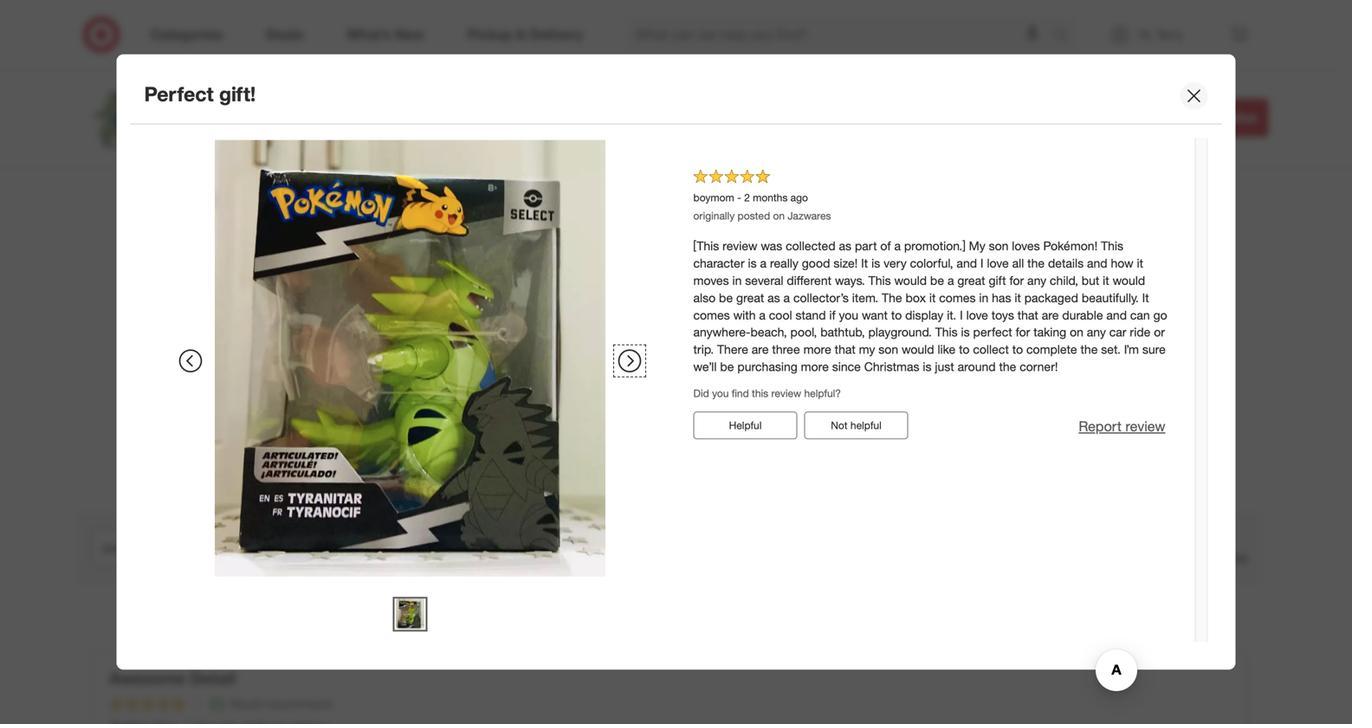 Task type: vqa. For each thing, say whether or not it's contained in the screenshot.
'4461'
no



Task type: locate. For each thing, give the bounding box(es) containing it.
images
[[672, 268, 729, 288], [1029, 364, 1068, 379]]

2 horizontal spatial 5
[[748, 196, 755, 211]]

more down taking
[[1028, 347, 1056, 362]]

love up perfect
[[967, 308, 989, 323]]

2 horizontal spatial to
[[1013, 342, 1023, 357]]

2 out from the left
[[583, 196, 601, 211]]

5 inside quality out of 5
[[748, 196, 755, 211]]

trip.
[[694, 342, 714, 357]]

0 horizontal spatial as
[[768, 290, 780, 305]]

all
[[204, 84, 217, 101], [1013, 256, 1024, 271]]

1 vertical spatial that
[[835, 342, 856, 357]]

length of play out of 5
[[583, 179, 665, 211]]

as up cool
[[768, 290, 780, 305]]

son up christmas
[[879, 342, 899, 357]]

out for quality out of 5
[[713, 196, 731, 211]]

-
[[737, 191, 742, 204]]

around
[[958, 360, 996, 375]]

1 vertical spatial love
[[967, 308, 989, 323]]

pokémon
[[167, 106, 228, 123]]

ago
[[791, 191, 808, 204]]

1 vertical spatial guest review image 1 of 1, full size image
[[393, 597, 428, 632]]

0 vertical spatial son
[[989, 238, 1009, 253]]

part
[[855, 238, 877, 253]]

that right toys
[[1018, 308, 1039, 323]]

0 vertical spatial you
[[839, 308, 859, 323]]

review up character
[[723, 238, 758, 253]]

0 vertical spatial great
[[958, 273, 986, 288]]

find alternative button
[[1145, 99, 1269, 137]]

0 vertical spatial are
[[1042, 308, 1059, 323]]

all up pokémon
[[204, 84, 217, 101]]

you inside '[this review was collected as part of a promotion.] my son loves pokémon! this character is a really good size! it is very colorful, and i love all the details and how it moves in several different ways. this would be a great gift for any child, but it would also be great as a collector's item. the box it comes in has it packaged beautifully. it comes with a cool stand if you want to display it. i love toys that are durable and can go anywhere-beach, pool, bathtub, playground. this is perfect for taking on any car ride or trip. there are three more that my son would like to collect to complete the set. i'm sure we'll be purchasing more since christmas is just around the corner!'
[[839, 308, 859, 323]]

beach,
[[751, 325, 787, 340]]

1 vertical spatial images
[[1029, 364, 1068, 379]]

1 vertical spatial son
[[879, 342, 899, 357]]

it
[[1137, 256, 1144, 271], [1103, 273, 1110, 288], [930, 290, 936, 305], [1015, 290, 1021, 305]]

good
[[802, 256, 831, 271]]

of right part
[[881, 238, 891, 253]]

images down 'complete' on the right top of the page
[[1029, 364, 1068, 379]]

for right gift
[[1010, 273, 1024, 288]]

1 vertical spatial comes
[[694, 308, 730, 323]]

1 vertical spatial on
[[1070, 325, 1084, 340]]

2 horizontal spatial the
[[1081, 342, 1098, 357]]

0 vertical spatial as
[[839, 238, 852, 253]]

comes down "also"
[[694, 308, 730, 323]]

and up but
[[1087, 256, 1108, 271]]

that up since
[[835, 342, 856, 357]]

value out of 5
[[453, 179, 495, 211]]

find
[[1156, 109, 1184, 126]]

would
[[895, 273, 927, 288], [1113, 273, 1146, 288], [902, 342, 935, 357]]

you right did
[[712, 387, 729, 400]]

trainer
[[277, 106, 322, 123]]

review down "see"
[[991, 364, 1026, 379]]

33 left star
[[687, 119, 700, 134]]

1 horizontal spatial son
[[989, 238, 1009, 253]]

value
[[453, 179, 484, 194]]

boymom - 2 months ago originally posted on jazwares
[[694, 191, 831, 223]]

great up with
[[737, 290, 765, 305]]

posted
[[738, 210, 771, 223]]

0 vertical spatial images
[[672, 268, 729, 288]]

2 vertical spatial this
[[936, 325, 958, 340]]

colorful,
[[910, 256, 954, 271]]

1 horizontal spatial comes
[[940, 290, 976, 305]]

you right if
[[839, 308, 859, 323]]

the
[[882, 290, 903, 305]]

would down how
[[1113, 273, 1146, 288]]

out inside value out of 5
[[453, 196, 471, 211]]

1 horizontal spatial 33
[[687, 119, 700, 134]]

0 horizontal spatial i
[[960, 308, 963, 323]]

corner!
[[1020, 360, 1059, 375]]

son
[[989, 238, 1009, 253], [879, 342, 899, 357]]

that
[[1018, 308, 1039, 323], [835, 342, 856, 357]]

stock
[[1099, 110, 1131, 125]]

more down pool,
[[804, 342, 832, 357]]

0 horizontal spatial this
[[869, 273, 891, 288]]

the down collect
[[999, 360, 1017, 375]]

is
[[748, 256, 757, 271], [872, 256, 881, 271], [961, 325, 970, 340], [923, 360, 932, 375]]

toys
[[992, 308, 1015, 323]]

quality out of 5
[[713, 179, 755, 211]]

0 horizontal spatial the
[[999, 360, 1017, 375]]

1 horizontal spatial any
[[1087, 325, 1106, 340]]

it up can
[[1143, 290, 1150, 305]]

0 vertical spatial the
[[1028, 256, 1045, 271]]

gift
[[989, 273, 1007, 288]]

i down my
[[981, 256, 984, 271]]

on inside '[this review was collected as part of a promotion.] my son loves pokémon! this character is a really good size! it is very colorful, and i love all the details and how it moves in several different ways. this would be a great gift for any child, but it would also be great as a collector's item. the box it comes in has it packaged beautifully. it comes with a cool stand if you want to display it. i love toys that are durable and can go anywhere-beach, pool, bathtub, playground. this is perfect for taking on any car ride or trip. there are three more that my son would like to collect to complete the set. i'm sure we'll be purchasing more since christmas is just around the corner!'
[[1070, 325, 1084, 340]]

3 5 from the left
[[748, 196, 755, 211]]

review right this
[[772, 387, 802, 400]]

are up purchasing
[[752, 342, 769, 357]]

2
[[744, 191, 750, 204]]

1 horizontal spatial that
[[1018, 308, 1039, 323]]

son right my
[[989, 238, 1009, 253]]

1 vertical spatial all
[[1013, 256, 1024, 271]]

1 vertical spatial in
[[979, 290, 989, 305]]

1 horizontal spatial all
[[1013, 256, 1024, 271]]

0 horizontal spatial 33
[[248, 132, 262, 147]]

out inside length of play out of 5
[[583, 196, 601, 211]]

find alternative
[[1156, 109, 1258, 126]]

guest review image 6 of 12, zoom in image
[[853, 309, 961, 418]]

boymom
[[694, 191, 735, 204]]

1 horizontal spatial on
[[1070, 325, 1084, 340]]

1 vertical spatial you
[[712, 387, 729, 400]]

and
[[957, 256, 977, 271], [1087, 256, 1108, 271], [1107, 308, 1127, 323]]

pokémon!
[[1044, 238, 1098, 253]]

all down loves
[[1013, 256, 1024, 271]]

loves
[[1012, 238, 1040, 253]]

of down quality
[[734, 196, 745, 211]]

i right it.
[[960, 308, 963, 323]]

1 horizontal spatial images
[[1029, 364, 1068, 379]]

5 inside value out of 5
[[488, 196, 495, 211]]

love up gift
[[987, 256, 1009, 271]]

33 for 33 star ratings
[[687, 119, 700, 134]]

to right collect
[[1013, 342, 1023, 357]]

on down durable
[[1070, 325, 1084, 340]]

love
[[987, 256, 1009, 271], [967, 308, 989, 323]]

the down loves
[[1028, 256, 1045, 271]]

0 vertical spatial all
[[204, 84, 217, 101]]

purchasing
[[738, 360, 798, 375]]

to up "playground."
[[892, 308, 902, 323]]

5 for value out of 5
[[488, 196, 495, 211]]

1 horizontal spatial great
[[958, 273, 986, 288]]

any
[[1028, 273, 1047, 288], [1087, 325, 1106, 340]]

0 horizontal spatial all
[[204, 84, 217, 101]]

all inside shop all pokemon pokémon select trainer team tyranitar 6" action figure (target exclusive)
[[204, 84, 217, 101]]

promotion.]
[[905, 238, 966, 253]]

33 down select
[[248, 132, 262, 147]]

0 horizontal spatial it
[[861, 256, 868, 271]]

perfect gift!
[[144, 82, 256, 106]]

zoomed image element
[[153, 138, 668, 642]]

guest review image 1 of 12, zoom in image
[[242, 309, 351, 418]]

length
[[583, 179, 623, 194]]

this up how
[[1101, 238, 1124, 253]]

would up box
[[895, 273, 927, 288]]

would
[[230, 697, 264, 712]]

just
[[935, 360, 955, 375]]

1 horizontal spatial i
[[981, 256, 984, 271]]

review right "report" on the right of page
[[1126, 418, 1166, 435]]

1 horizontal spatial as
[[839, 238, 852, 253]]

review
[[611, 268, 667, 288]]

1 5 from the left
[[488, 196, 495, 211]]

would down "playground."
[[902, 342, 935, 357]]

1 horizontal spatial you
[[839, 308, 859, 323]]

out down length
[[583, 196, 601, 211]]

it right has
[[1015, 290, 1021, 305]]

0 vertical spatial on
[[773, 210, 785, 223]]

exclusive)
[[586, 106, 652, 123]]

like
[[938, 342, 956, 357]]

great left gift
[[958, 273, 986, 288]]

out
[[453, 196, 471, 211], [583, 196, 601, 211], [713, 196, 731, 211]]

1 horizontal spatial 5
[[618, 196, 625, 211]]

of inside value out of 5
[[474, 196, 485, 211]]

quality
[[713, 179, 754, 194]]

of
[[1084, 110, 1096, 125], [627, 179, 638, 194], [474, 196, 485, 211], [604, 196, 615, 211], [734, 196, 745, 211], [881, 238, 891, 253]]

is up the several in the top right of the page
[[748, 256, 757, 271]]

comes up it.
[[940, 290, 976, 305]]

0 horizontal spatial out
[[453, 196, 471, 211]]

tyranitar
[[365, 106, 423, 123]]

is left perfect
[[961, 325, 970, 340]]

see
[[1003, 347, 1024, 362]]

of right out
[[1084, 110, 1096, 125]]

more
[[804, 342, 832, 357], [1028, 347, 1056, 362], [801, 360, 829, 375]]

report review
[[1079, 418, 1166, 435]]

be down there
[[720, 360, 734, 375]]

go
[[1154, 308, 1168, 323]]

1 horizontal spatial out
[[583, 196, 601, 211]]

for up "see"
[[1016, 325, 1031, 340]]

are up taking
[[1042, 308, 1059, 323]]

of down value
[[474, 196, 485, 211]]

to right like
[[959, 342, 970, 357]]

0 horizontal spatial 5
[[488, 196, 495, 211]]

in left has
[[979, 290, 989, 305]]

and up car
[[1107, 308, 1127, 323]]

select
[[232, 106, 273, 123]]

0 horizontal spatial son
[[879, 342, 899, 357]]

out
[[1060, 110, 1081, 125]]

be right "also"
[[719, 290, 733, 305]]

in down character
[[733, 273, 742, 288]]

2 vertical spatial the
[[999, 360, 1017, 375]]

(target
[[536, 106, 582, 123]]

0 horizontal spatial in
[[733, 273, 742, 288]]

6"
[[427, 106, 441, 123]]

guest review image 1 of 1, full size image
[[215, 140, 606, 577], [393, 597, 428, 632]]

review inside see more review images
[[991, 364, 1026, 379]]

awesome detail
[[109, 668, 236, 688]]

review
[[723, 238, 758, 253], [991, 364, 1026, 379], [772, 387, 802, 400], [1126, 418, 1166, 435]]

[this
[[694, 238, 719, 253]]

0 horizontal spatial on
[[773, 210, 785, 223]]

a up the several in the top right of the page
[[760, 256, 767, 271]]

we'll
[[694, 360, 717, 375]]

out left '-'
[[713, 196, 731, 211]]

star
[[703, 119, 724, 134]]

it right how
[[1137, 256, 1144, 271]]

pokemon
[[221, 84, 280, 101]]

it down part
[[861, 256, 868, 271]]

images up "also"
[[672, 268, 729, 288]]

0 horizontal spatial that
[[835, 342, 856, 357]]

1 vertical spatial great
[[737, 290, 765, 305]]

out inside quality out of 5
[[713, 196, 731, 211]]

my
[[969, 238, 986, 253]]

find
[[732, 387, 749, 400]]

0 vertical spatial guest review image 1 of 1, full size image
[[215, 140, 606, 577]]

be down colorful,
[[931, 273, 945, 288]]

33 for 33
[[248, 132, 262, 147]]

months
[[753, 191, 788, 204]]

on down months
[[773, 210, 785, 223]]

any up packaged
[[1028, 273, 1047, 288]]

and down my
[[957, 256, 977, 271]]

out down value
[[453, 196, 471, 211]]

more inside see more review images
[[1028, 347, 1056, 362]]

0 horizontal spatial great
[[737, 290, 765, 305]]

this up the
[[869, 273, 891, 288]]

0 vertical spatial this
[[1101, 238, 1124, 253]]

0 vertical spatial that
[[1018, 308, 1039, 323]]

0 vertical spatial comes
[[940, 290, 976, 305]]

3 out from the left
[[713, 196, 731, 211]]

is left very
[[872, 256, 881, 271]]

out of stock
[[1060, 110, 1131, 125]]

the
[[1028, 256, 1045, 271], [1081, 342, 1098, 357], [999, 360, 1017, 375]]

report
[[1079, 418, 1122, 435]]

2 horizontal spatial out
[[713, 196, 731, 211]]

to
[[892, 308, 902, 323], [959, 342, 970, 357], [1013, 342, 1023, 357]]

really
[[770, 256, 799, 271]]

as up size!
[[839, 238, 852, 253]]

has
[[992, 290, 1012, 305]]

this up like
[[936, 325, 958, 340]]

it right but
[[1103, 273, 1110, 288]]

any left car
[[1087, 325, 1106, 340]]

1 vertical spatial it
[[1143, 290, 1150, 305]]

2 5 from the left
[[618, 196, 625, 211]]

great
[[958, 273, 986, 288], [737, 290, 765, 305]]

1 vertical spatial for
[[1016, 325, 1031, 340]]

the left set.
[[1081, 342, 1098, 357]]

0 horizontal spatial are
[[752, 342, 769, 357]]

image of pokémon select trainer team tyranitar 6" action figure (target exclusive) image
[[84, 83, 153, 153]]

0 vertical spatial in
[[733, 273, 742, 288]]

1 out from the left
[[453, 196, 471, 211]]

0 vertical spatial it
[[861, 256, 868, 271]]

0 vertical spatial any
[[1028, 273, 1047, 288]]



Task type: describe. For each thing, give the bounding box(es) containing it.
5 inside length of play out of 5
[[618, 196, 625, 211]]

stand
[[796, 308, 826, 323]]

1 vertical spatial be
[[719, 290, 733, 305]]

guest review image 2 of 12, zoom in image
[[364, 309, 473, 418]]

1 vertical spatial this
[[869, 273, 891, 288]]

0 vertical spatial for
[[1010, 273, 1024, 288]]

would recommend
[[230, 697, 333, 712]]

team
[[326, 106, 361, 123]]

shop all pokemon pokémon select trainer team tyranitar 6" action figure (target exclusive)
[[167, 84, 652, 123]]

see more review images button
[[975, 309, 1084, 418]]

helpful button
[[694, 412, 798, 439]]

a down colorful,
[[948, 273, 954, 288]]

1 vertical spatial the
[[1081, 342, 1098, 357]]

of down length
[[604, 196, 615, 211]]

verified purchases
[[1134, 550, 1249, 566]]

my
[[859, 342, 876, 357]]

guest review image 4 of 12, zoom in image
[[609, 309, 717, 418]]

with photos
[[1134, 526, 1209, 543]]

several
[[745, 273, 784, 288]]

also
[[694, 290, 716, 305]]

durable
[[1063, 308, 1104, 323]]

playground.
[[869, 325, 932, 340]]

a right with
[[759, 308, 766, 323]]

perfect
[[974, 325, 1013, 340]]

1 vertical spatial i
[[960, 308, 963, 323]]

recommend
[[267, 697, 333, 712]]

search button
[[1045, 16, 1087, 57]]

can
[[1131, 308, 1150, 323]]

at
[[327, 132, 338, 147]]

set.
[[1102, 342, 1121, 357]]

packaged
[[1025, 290, 1079, 305]]

figure
[[491, 106, 533, 123]]

bathtub,
[[821, 325, 865, 340]]

i'm
[[1125, 342, 1139, 357]]

review inside button
[[1126, 418, 1166, 435]]

guest review image 3 of 12, zoom in image
[[487, 309, 595, 418]]

want
[[862, 308, 888, 323]]

a up cool
[[784, 290, 790, 305]]

alternative
[[1188, 109, 1258, 126]]

1 horizontal spatial this
[[936, 325, 958, 340]]

details
[[1048, 256, 1084, 271]]

car
[[1110, 325, 1127, 340]]

if
[[830, 308, 836, 323]]

more up the helpful?
[[801, 360, 829, 375]]

5 for quality out of 5
[[748, 196, 755, 211]]

with
[[734, 308, 756, 323]]

item.
[[852, 290, 879, 305]]

action
[[445, 106, 487, 123]]

but
[[1082, 273, 1100, 288]]

this
[[752, 387, 769, 400]]

ride
[[1130, 325, 1151, 340]]

photos
[[1165, 526, 1209, 543]]

review inside '[this review was collected as part of a promotion.] my son loves pokémon! this character is a really good size! it is very colorful, and i love all the details and how it moves in several different ways. this would be a great gift for any child, but it would also be great as a collector's item. the box it comes in has it packaged beautifully. it comes with a cool stand if you want to display it. i love toys that are durable and can go anywhere-beach, pool, bathtub, playground. this is perfect for taking on any car ride or trip. there are three more that my son would like to collect to complete the set. i'm sure we'll be purchasing more since christmas is just around the corner!'
[[723, 238, 758, 253]]

size!
[[834, 256, 858, 271]]

0 horizontal spatial comes
[[694, 308, 730, 323]]

or
[[1154, 325, 1165, 340]]

christmas
[[865, 360, 920, 375]]

awesome
[[109, 668, 186, 688]]

ways.
[[835, 273, 865, 288]]

3
[[818, 120, 825, 135]]

a up very
[[895, 238, 901, 253]]

did
[[694, 387, 709, 400]]

of inside '[this review was collected as part of a promotion.] my son loves pokémon! this character is a really good size! it is very colorful, and i love all the details and how it moves in several different ways. this would be a great gift for any child, but it would also be great as a collector's item. the box it comes in has it packaged beautifully. it comes with a cool stand if you want to display it. i love toys that are durable and can go anywhere-beach, pool, bathtub, playground. this is perfect for taking on any car ride or trip. there are three more that my son would like to collect to complete the set. i'm sure we'll be purchasing more since christmas is just around the corner!'
[[881, 238, 891, 253]]

all inside '[this review was collected as part of a promotion.] my son loves pokémon! this character is a really good size! it is very colorful, and i love all the details and how it moves in several different ways. this would be a great gift for any child, but it would also be great as a collector's item. the box it comes in has it packaged beautifully. it comes with a cool stand if you want to display it. i love toys that are durable and can go anywhere-beach, pool, bathtub, playground. this is perfect for taking on any car ride or trip. there are three more that my son would like to collect to complete the set. i'm sure we'll be purchasing more since christmas is just around the corner!'
[[1013, 256, 1024, 271]]

guest review image 5 of 12, zoom in image
[[731, 309, 839, 418]]

different
[[787, 273, 832, 288]]

very
[[884, 256, 907, 271]]

With photos checkbox
[[1110, 526, 1127, 544]]

only at
[[297, 132, 338, 147]]

Verified purchases checkbox
[[1110, 549, 1127, 567]]

out for value out of 5
[[453, 196, 471, 211]]

moves
[[694, 273, 729, 288]]

child,
[[1050, 273, 1079, 288]]

0 horizontal spatial to
[[892, 308, 902, 323]]

What can we help you find? suggestions appear below search field
[[626, 16, 1057, 54]]

1 horizontal spatial it
[[1143, 290, 1150, 305]]

1 vertical spatial are
[[752, 342, 769, 357]]

[this review was collected as part of a promotion.] my son loves pokémon! this character is a really good size! it is very colorful, and i love all the details and how it moves in several different ways. this would be a great gift for any child, but it would also be great as a collector's item. the box it comes in has it packaged beautifully. it comes with a cool stand if you want to display it. i love toys that are durable and can go anywhere-beach, pool, bathtub, playground. this is perfect for taking on any car ride or trip. there are three more that my son would like to collect to complete the set. i'm sure we'll be purchasing more since christmas is just around the corner!
[[694, 238, 1168, 375]]

it right box
[[930, 290, 936, 305]]

of inside quality out of 5
[[734, 196, 745, 211]]

search
[[1045, 28, 1087, 45]]

1 vertical spatial any
[[1087, 325, 1106, 340]]

with
[[1134, 526, 1162, 543]]

0 horizontal spatial images
[[672, 268, 729, 288]]

1 horizontal spatial in
[[979, 290, 989, 305]]

images inside see more review images
[[1029, 364, 1068, 379]]

collect
[[973, 342, 1009, 357]]

1 horizontal spatial to
[[959, 342, 970, 357]]

1 vertical spatial as
[[768, 290, 780, 305]]

2 vertical spatial be
[[720, 360, 734, 375]]

of left play
[[627, 179, 638, 194]]

play
[[641, 179, 665, 194]]

only
[[297, 132, 323, 147]]

1 horizontal spatial are
[[1042, 308, 1059, 323]]

is left just
[[923, 360, 932, 375]]

taking
[[1034, 325, 1067, 340]]

0 vertical spatial love
[[987, 256, 1009, 271]]

character
[[694, 256, 745, 271]]

0 horizontal spatial you
[[712, 387, 729, 400]]

anywhere-
[[694, 325, 751, 340]]

perfect
[[144, 82, 214, 106]]

box
[[906, 290, 926, 305]]

on inside the boymom - 2 months ago originally posted on jazwares
[[773, 210, 785, 223]]

there
[[717, 342, 749, 357]]

2 horizontal spatial this
[[1101, 238, 1124, 253]]

perfect gift! dialog
[[117, 54, 1236, 670]]

cool
[[769, 308, 793, 323]]

0 horizontal spatial any
[[1028, 273, 1047, 288]]

4.9
[[701, 51, 749, 94]]

shop
[[167, 84, 200, 101]]

beautifully.
[[1082, 290, 1139, 305]]

1 horizontal spatial the
[[1028, 256, 1045, 271]]

0 vertical spatial be
[[931, 273, 945, 288]]

3 recommendations
[[818, 120, 927, 135]]

helpful
[[729, 419, 762, 432]]

originally
[[694, 210, 735, 223]]

it.
[[947, 308, 957, 323]]

0 vertical spatial i
[[981, 256, 984, 271]]

verified
[[1134, 550, 1180, 566]]



